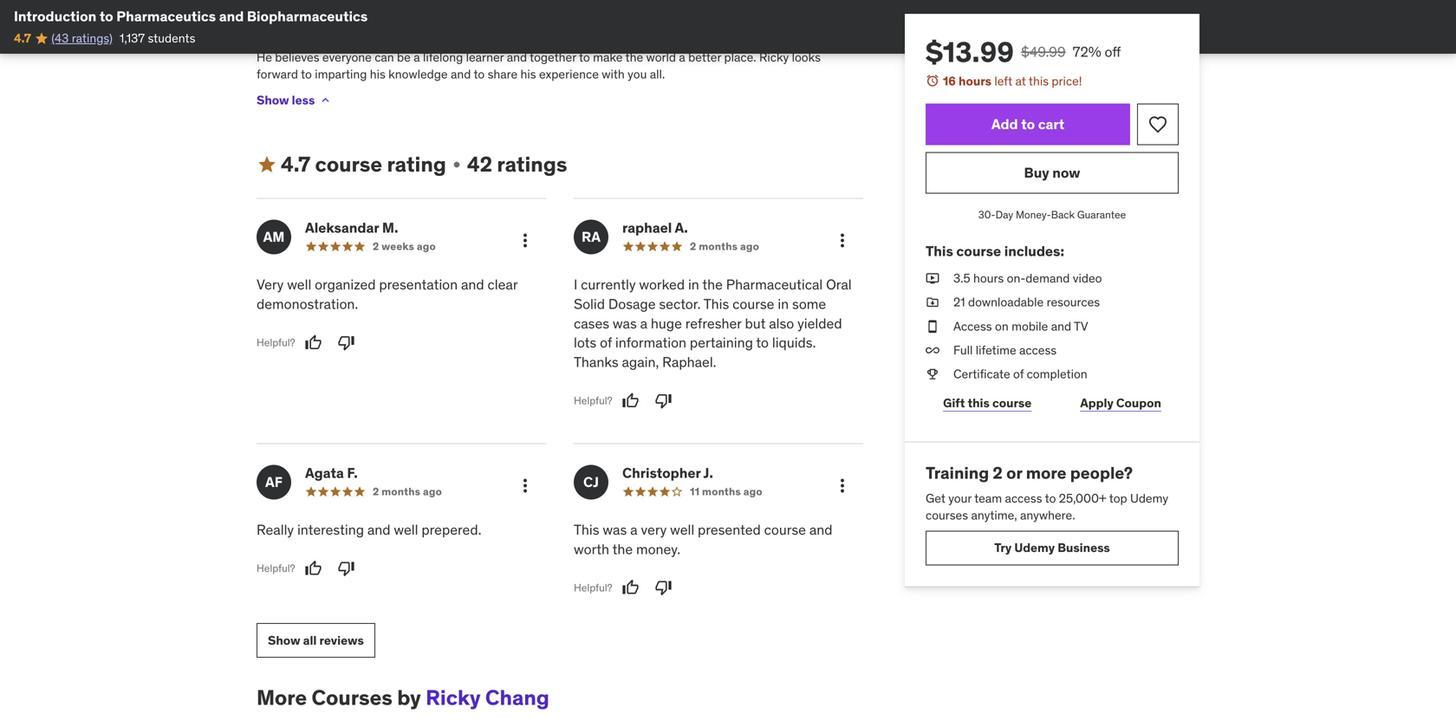 Task type: vqa. For each thing, say whether or not it's contained in the screenshot.
Add to cart
yes



Task type: locate. For each thing, give the bounding box(es) containing it.
0 vertical spatial access
[[1019, 342, 1057, 358]]

additional actions for review by aleksandar m. image
[[515, 230, 536, 251]]

0 horizontal spatial ricky
[[426, 685, 481, 711]]

2 inside training 2 or more people? get your team access to 25,000+ top udemy courses anytime, anywhere.
[[993, 462, 1003, 483]]

medium image
[[257, 154, 277, 175]]

show inside 'button'
[[268, 633, 300, 648]]

course up 3.5 at the top of page
[[956, 242, 1001, 260]]

this right gift
[[968, 395, 990, 411]]

of inside the i currently worked in the pharmaceutical oral solid dosage sector. this course in some cases was a huge refresher but also yielded lots of information pertaining to liquids. thanks again, raphael.
[[600, 334, 612, 352]]

well up demonostration.
[[287, 276, 311, 293]]

cart
[[1038, 115, 1065, 133]]

helpful? left mark review by agata f. as helpful icon
[[257, 562, 295, 575]]

all
[[303, 633, 317, 648]]

1 vertical spatial in
[[778, 295, 789, 313]]

access
[[1019, 342, 1057, 358], [1005, 490, 1042, 506]]

2 up sector.
[[690, 240, 696, 253]]

his
[[370, 66, 386, 82], [521, 66, 536, 82]]

presentation
[[379, 276, 458, 293]]

in up also
[[778, 295, 789, 313]]

0 vertical spatial 2 months ago
[[690, 240, 759, 253]]

months for agata f.
[[382, 485, 421, 498]]

show for show less
[[257, 92, 289, 108]]

xsmall image up xsmall icon
[[926, 342, 940, 359]]

helpful? for af
[[257, 562, 295, 575]]

lots
[[574, 334, 597, 352]]

helpful? left "mark review by aleksandar m. as helpful" icon
[[257, 336, 295, 349]]

mark review by raphael a. as helpful image
[[622, 392, 639, 410]]

day
[[996, 208, 1013, 222]]

this for was
[[574, 521, 599, 539]]

months for christopher j.
[[702, 485, 741, 498]]

4.7 right medium 'icon'
[[281, 151, 310, 177]]

on
[[995, 318, 1009, 334]]

1 vertical spatial 4.7
[[281, 151, 310, 177]]

1 vertical spatial the
[[702, 276, 723, 293]]

30-day money-back guarantee
[[978, 208, 1126, 222]]

learner
[[466, 49, 504, 65]]

0 vertical spatial was
[[613, 314, 637, 332]]

money-
[[1016, 208, 1051, 222]]

in up sector.
[[688, 276, 699, 293]]

months down j.
[[702, 485, 741, 498]]

downloadable
[[968, 294, 1044, 310]]

hours right 3.5 at the top of page
[[973, 271, 1004, 286]]

cases
[[574, 314, 609, 332]]

certificate
[[953, 366, 1010, 382]]

0 vertical spatial 4.7
[[14, 30, 31, 46]]

1 horizontal spatial 4.7
[[281, 151, 310, 177]]

was down dosage
[[613, 314, 637, 332]]

presented
[[698, 521, 761, 539]]

this
[[926, 242, 953, 260], [704, 295, 729, 313], [574, 521, 599, 539]]

tv
[[1074, 318, 1088, 334]]

of down full lifetime access
[[1013, 366, 1024, 382]]

biopharmaceutics
[[247, 7, 368, 25]]

hours right 16
[[959, 73, 992, 89]]

course up but
[[733, 295, 774, 313]]

certificate of completion
[[953, 366, 1088, 382]]

0 vertical spatial ricky
[[759, 49, 789, 65]]

$13.99 $49.99 72% off
[[926, 35, 1121, 69]]

0 horizontal spatial this
[[574, 521, 599, 539]]

well left prepered.
[[394, 521, 418, 539]]

1 horizontal spatial this
[[1029, 73, 1049, 89]]

was inside the i currently worked in the pharmaceutical oral solid dosage sector. this course in some cases was a huge refresher but also yielded lots of information pertaining to liquids. thanks again, raphael.
[[613, 314, 637, 332]]

0 horizontal spatial 2 months ago
[[373, 485, 442, 498]]

ricky right by
[[426, 685, 481, 711]]

course down "certificate of completion"
[[992, 395, 1032, 411]]

and down additional actions for review by christopher j. icon on the bottom right
[[809, 521, 833, 539]]

4.7 for 4.7
[[14, 30, 31, 46]]

ago up "pharmaceutical" at top
[[740, 240, 759, 253]]

the up you on the top of page
[[625, 49, 643, 65]]

0 vertical spatial show
[[257, 92, 289, 108]]

the
[[625, 49, 643, 65], [702, 276, 723, 293], [612, 540, 633, 558]]

gift this course
[[943, 395, 1032, 411]]

ago right weeks
[[417, 240, 436, 253]]

introduction
[[14, 7, 96, 25]]

demonostration.
[[257, 295, 358, 313]]

a
[[414, 49, 420, 65], [679, 49, 685, 65], [640, 314, 648, 332], [630, 521, 638, 539]]

ago for christopher j.
[[744, 485, 763, 498]]

udemy right try
[[1014, 540, 1055, 556]]

training 2 or more people? get your team access to 25,000+ top udemy courses anytime, anywhere.
[[926, 462, 1169, 523]]

2 left or
[[993, 462, 1003, 483]]

helpful? left mark review by raphael a. as helpful image
[[574, 394, 612, 407]]

access down mobile
[[1019, 342, 1057, 358]]

2 horizontal spatial well
[[670, 521, 694, 539]]

the up refresher at the top
[[702, 276, 723, 293]]

udemy right top
[[1130, 490, 1169, 506]]

0 vertical spatial hours
[[959, 73, 992, 89]]

0 vertical spatial udemy
[[1130, 490, 1169, 506]]

apply
[[1080, 395, 1114, 411]]

additional actions for review by christopher j. image
[[832, 475, 853, 496]]

xsmall image for full
[[926, 342, 940, 359]]

hours for 16
[[959, 73, 992, 89]]

knowledge
[[388, 66, 448, 82]]

some
[[792, 295, 826, 313]]

course right presented
[[764, 521, 806, 539]]

0 horizontal spatial udemy
[[1014, 540, 1055, 556]]

2 for f.
[[373, 485, 379, 498]]

1 horizontal spatial in
[[778, 295, 789, 313]]

udemy
[[1130, 490, 1169, 506], [1014, 540, 1055, 556]]

xsmall image
[[318, 93, 332, 107], [450, 158, 464, 172], [926, 270, 940, 287], [926, 294, 940, 311], [926, 318, 940, 335], [926, 342, 940, 359]]

lifetime
[[976, 342, 1016, 358]]

a.
[[675, 219, 688, 237]]

was up worth
[[603, 521, 627, 539]]

in
[[688, 276, 699, 293], [778, 295, 789, 313]]

to left cart at the right top of page
[[1021, 115, 1035, 133]]

2 months ago up really interesting and well prepered.
[[373, 485, 442, 498]]

access down or
[[1005, 490, 1042, 506]]

0 vertical spatial of
[[600, 334, 612, 352]]

of right the "lots"
[[600, 334, 612, 352]]

to up ratings)
[[100, 7, 113, 25]]

additional actions for review by raphael a. image
[[832, 230, 853, 251]]

2 horizontal spatial this
[[926, 242, 953, 260]]

xsmall image right the less
[[318, 93, 332, 107]]

add
[[991, 115, 1018, 133]]

really
[[257, 521, 294, 539]]

worked
[[639, 276, 685, 293]]

2 months ago for agata f.
[[373, 485, 442, 498]]

2 months ago for raphael a.
[[690, 240, 759, 253]]

was inside this was a very well presented course and worth the money.
[[603, 521, 627, 539]]

am
[[263, 228, 285, 246]]

1 vertical spatial access
[[1005, 490, 1042, 506]]

1 vertical spatial this
[[968, 395, 990, 411]]

0 horizontal spatial well
[[287, 276, 311, 293]]

2 months ago up "pharmaceutical" at top
[[690, 240, 759, 253]]

a inside the i currently worked in the pharmaceutical oral solid dosage sector. this course in some cases was a huge refresher but also yielded lots of information pertaining to liquids. thanks again, raphael.
[[640, 314, 648, 332]]

2 up really interesting and well prepered.
[[373, 485, 379, 498]]

hours
[[959, 73, 992, 89], [973, 271, 1004, 286]]

was
[[613, 314, 637, 332], [603, 521, 627, 539]]

1 vertical spatial was
[[603, 521, 627, 539]]

ago
[[417, 240, 436, 253], [740, 240, 759, 253], [423, 485, 442, 498], [744, 485, 763, 498]]

1 vertical spatial this
[[704, 295, 729, 313]]

$13.99
[[926, 35, 1014, 69]]

huge
[[651, 314, 682, 332]]

and inside this was a very well presented course and worth the money.
[[809, 521, 833, 539]]

this course includes:
[[926, 242, 1064, 260]]

1 vertical spatial hours
[[973, 271, 1004, 286]]

0 vertical spatial this
[[926, 242, 953, 260]]

i currently worked in the pharmaceutical oral solid dosage sector. this course in some cases was a huge refresher but also yielded lots of information pertaining to liquids. thanks again, raphael.
[[574, 276, 852, 371]]

his right share
[[521, 66, 536, 82]]

a left very
[[630, 521, 638, 539]]

hours for 3.5
[[973, 271, 1004, 286]]

helpful? for am
[[257, 336, 295, 349]]

1 horizontal spatial ricky
[[759, 49, 789, 65]]

42 ratings
[[467, 151, 567, 177]]

more
[[1026, 462, 1067, 483]]

mark review by agata f. as helpful image
[[305, 560, 322, 577]]

completion
[[1027, 366, 1088, 382]]

at
[[1015, 73, 1026, 89]]

prepered.
[[422, 521, 481, 539]]

0 vertical spatial in
[[688, 276, 699, 293]]

his down can
[[370, 66, 386, 82]]

rating
[[387, 151, 446, 177]]

1 vertical spatial ricky
[[426, 685, 481, 711]]

mark review by christopher j. as helpful image
[[622, 579, 639, 597]]

4.7 for 4.7 course rating
[[281, 151, 310, 177]]

0 horizontal spatial of
[[600, 334, 612, 352]]

1 vertical spatial show
[[268, 633, 300, 648]]

thanks
[[574, 353, 619, 371]]

to down learner
[[474, 66, 485, 82]]

the inside this was a very well presented course and worth the money.
[[612, 540, 633, 558]]

1 vertical spatial 2 months ago
[[373, 485, 442, 498]]

this inside this was a very well presented course and worth the money.
[[574, 521, 599, 539]]

show down forward
[[257, 92, 289, 108]]

0 vertical spatial the
[[625, 49, 643, 65]]

well right very
[[670, 521, 694, 539]]

the inside the he believes everyone can be a lifelong learner and together to make the world a better place. ricky looks forward to imparting his knowledge and to share his experience with you all.
[[625, 49, 643, 65]]

ricky chang link
[[426, 685, 549, 711]]

3.5 hours on-demand video
[[953, 271, 1102, 286]]

on-
[[1007, 271, 1026, 286]]

2 for m.
[[373, 240, 379, 253]]

the right worth
[[612, 540, 633, 558]]

again,
[[622, 353, 659, 371]]

months up "pharmaceutical" at top
[[699, 240, 738, 253]]

world
[[646, 49, 676, 65]]

christopher
[[622, 464, 701, 482]]

ricky
[[759, 49, 789, 65], [426, 685, 481, 711]]

af
[[265, 473, 283, 491]]

2 vertical spatial this
[[574, 521, 599, 539]]

show all reviews button
[[257, 623, 375, 658]]

1 vertical spatial udemy
[[1014, 540, 1055, 556]]

1 horizontal spatial udemy
[[1130, 490, 1169, 506]]

1 horizontal spatial this
[[704, 295, 729, 313]]

and inside the very well organized presentation and clear demonostration.
[[461, 276, 484, 293]]

left
[[995, 73, 1013, 89]]

try
[[994, 540, 1012, 556]]

1 horizontal spatial of
[[1013, 366, 1024, 382]]

2
[[373, 240, 379, 253], [690, 240, 696, 253], [993, 462, 1003, 483], [373, 485, 379, 498]]

months up really interesting and well prepered.
[[382, 485, 421, 498]]

yielded
[[798, 314, 842, 332]]

2 left weeks
[[373, 240, 379, 253]]

0 horizontal spatial his
[[370, 66, 386, 82]]

the inside the i currently worked in the pharmaceutical oral solid dosage sector. this course in some cases was a huge refresher but also yielded lots of information pertaining to liquids. thanks again, raphael.
[[702, 276, 723, 293]]

21 downloadable resources
[[953, 294, 1100, 310]]

this right at
[[1029, 73, 1049, 89]]

and right interesting at the left bottom of page
[[367, 521, 391, 539]]

0 vertical spatial this
[[1029, 73, 1049, 89]]

udemy inside 'link'
[[1014, 540, 1055, 556]]

1 vertical spatial of
[[1013, 366, 1024, 382]]

ricky left looks
[[759, 49, 789, 65]]

show left all
[[268, 633, 300, 648]]

1 horizontal spatial his
[[521, 66, 536, 82]]

add to cart button
[[926, 104, 1130, 145]]

2 vertical spatial the
[[612, 540, 633, 558]]

xsmall image for access
[[926, 318, 940, 335]]

show less button
[[257, 83, 332, 118]]

apply coupon
[[1080, 395, 1161, 411]]

helpful? left mark review by christopher j. as helpful 'image'
[[574, 581, 612, 594]]

well
[[287, 276, 311, 293], [394, 521, 418, 539], [670, 521, 694, 539]]

access inside training 2 or more people? get your team access to 25,000+ top udemy courses anytime, anywhere.
[[1005, 490, 1042, 506]]

4.7 left (43
[[14, 30, 31, 46]]

xsmall image left the 21
[[926, 294, 940, 311]]

to up anywhere. in the bottom of the page
[[1045, 490, 1056, 506]]

a up the information
[[640, 314, 648, 332]]

with
[[602, 66, 625, 82]]

a inside this was a very well presented course and worth the money.
[[630, 521, 638, 539]]

0 horizontal spatial 4.7
[[14, 30, 31, 46]]

and left clear
[[461, 276, 484, 293]]

$49.99
[[1021, 43, 1066, 61]]

xsmall image left 3.5 at the top of page
[[926, 270, 940, 287]]

1 horizontal spatial 2 months ago
[[690, 240, 759, 253]]

ago up presented
[[744, 485, 763, 498]]

more courses by ricky chang
[[257, 685, 549, 711]]

xsmall image left access
[[926, 318, 940, 335]]

ago up prepered.
[[423, 485, 442, 498]]

organized
[[315, 276, 376, 293]]

helpful? for cj
[[574, 581, 612, 594]]

ratings
[[497, 151, 567, 177]]

show inside button
[[257, 92, 289, 108]]

to down but
[[756, 334, 769, 352]]



Task type: describe. For each thing, give the bounding box(es) containing it.
16 hours left at this price!
[[943, 73, 1082, 89]]

together
[[530, 49, 576, 65]]

or
[[1006, 462, 1022, 483]]

gift this course link
[[926, 386, 1049, 421]]

course inside this was a very well presented course and worth the money.
[[764, 521, 806, 539]]

by
[[397, 685, 421, 711]]

pharmaceutical
[[726, 276, 823, 293]]

imparting
[[315, 66, 367, 82]]

very
[[641, 521, 667, 539]]

2 his from the left
[[521, 66, 536, 82]]

demand
[[1026, 271, 1070, 286]]

42
[[467, 151, 492, 177]]

30-
[[978, 208, 996, 222]]

interesting
[[297, 521, 364, 539]]

he
[[257, 49, 272, 65]]

your
[[948, 490, 972, 506]]

to inside button
[[1021, 115, 1035, 133]]

mark review by agata f. as unhelpful image
[[338, 560, 355, 577]]

lifelong
[[423, 49, 463, 65]]

udemy inside training 2 or more people? get your team access to 25,000+ top udemy courses anytime, anywhere.
[[1130, 490, 1169, 506]]

sector.
[[659, 295, 701, 313]]

2 weeks ago
[[373, 240, 436, 253]]

information
[[615, 334, 687, 352]]

alarm image
[[926, 74, 940, 88]]

you
[[628, 66, 647, 82]]

christopher j.
[[622, 464, 713, 482]]

apply coupon button
[[1063, 386, 1179, 421]]

11 months ago
[[690, 485, 763, 498]]

and left tv
[[1051, 318, 1071, 334]]

access
[[953, 318, 992, 334]]

ra
[[582, 228, 601, 246]]

and up share
[[507, 49, 527, 65]]

ratings)
[[72, 30, 113, 46]]

mark review by aleksandar m. as unhelpful image
[[338, 334, 355, 351]]

buy now button
[[926, 152, 1179, 194]]

0 horizontal spatial in
[[688, 276, 699, 293]]

worth
[[574, 540, 609, 558]]

ricky inside the he believes everyone can be a lifelong learner and together to make the world a better place. ricky looks forward to imparting his knowledge and to share his experience with you all.
[[759, 49, 789, 65]]

xsmall image for 3.5
[[926, 270, 940, 287]]

this for course
[[926, 242, 953, 260]]

additional actions for review by agata f. image
[[515, 475, 536, 496]]

months for raphael a.
[[699, 240, 738, 253]]

pertaining
[[690, 334, 753, 352]]

weeks
[[382, 240, 414, 253]]

to down believes
[[301, 66, 312, 82]]

liquids.
[[772, 334, 816, 352]]

a right 'world'
[[679, 49, 685, 65]]

access on mobile and tv
[[953, 318, 1088, 334]]

1 horizontal spatial well
[[394, 521, 418, 539]]

coupon
[[1116, 395, 1161, 411]]

raphael.
[[662, 353, 716, 371]]

ago for raphael a.
[[740, 240, 759, 253]]

place.
[[724, 49, 756, 65]]

anywhere.
[[1020, 507, 1075, 523]]

11
[[690, 485, 700, 498]]

(43 ratings)
[[51, 30, 113, 46]]

m.
[[382, 219, 398, 237]]

video
[[1073, 271, 1102, 286]]

aleksandar m.
[[305, 219, 398, 237]]

xsmall image inside show less button
[[318, 93, 332, 107]]

solid
[[574, 295, 605, 313]]

course inside the i currently worked in the pharmaceutical oral solid dosage sector. this course in some cases was a huge refresher but also yielded lots of information pertaining to liquids. thanks again, raphael.
[[733, 295, 774, 313]]

wishlist image
[[1148, 114, 1168, 135]]

money.
[[636, 540, 680, 558]]

ago for aleksandar m.
[[417, 240, 436, 253]]

mark review by christopher j. as unhelpful image
[[655, 579, 672, 597]]

and down lifelong
[[451, 66, 471, 82]]

agata f.
[[305, 464, 358, 482]]

a right "be"
[[414, 49, 420, 65]]

0 horizontal spatial this
[[968, 395, 990, 411]]

less
[[292, 92, 315, 108]]

mark review by raphael a. as unhelpful image
[[655, 392, 672, 410]]

xsmall image
[[926, 366, 940, 383]]

4.7 course rating
[[281, 151, 446, 177]]

introduction to pharmaceutics and biopharmaceutics
[[14, 7, 368, 25]]

get
[[926, 490, 946, 506]]

chang
[[485, 685, 549, 711]]

and right pharmaceutics
[[219, 7, 244, 25]]

to inside the i currently worked in the pharmaceutical oral solid dosage sector. this course in some cases was a huge refresher but also yielded lots of information pertaining to liquids. thanks again, raphael.
[[756, 334, 769, 352]]

this inside the i currently worked in the pharmaceutical oral solid dosage sector. this course in some cases was a huge refresher but also yielded lots of information pertaining to liquids. thanks again, raphael.
[[704, 295, 729, 313]]

xsmall image left 42
[[450, 158, 464, 172]]

very
[[257, 276, 284, 293]]

people?
[[1070, 462, 1133, 483]]

gift
[[943, 395, 965, 411]]

reviews
[[319, 633, 364, 648]]

21
[[953, 294, 965, 310]]

xsmall image for 21
[[926, 294, 940, 311]]

to up experience
[[579, 49, 590, 65]]

course up 'aleksandar m.'
[[315, 151, 382, 177]]

1 his from the left
[[370, 66, 386, 82]]

this was a very well presented course and worth the money.
[[574, 521, 833, 558]]

be
[[397, 49, 411, 65]]

back
[[1051, 208, 1075, 222]]

really interesting and well prepered.
[[257, 521, 481, 539]]

well inside the very well organized presentation and clear demonostration.
[[287, 276, 311, 293]]

3.5
[[953, 271, 971, 286]]

ago for agata f.
[[423, 485, 442, 498]]

72%
[[1073, 43, 1101, 61]]

believes
[[275, 49, 319, 65]]

full lifetime access
[[953, 342, 1057, 358]]

top
[[1109, 490, 1127, 506]]

agata
[[305, 464, 344, 482]]

mark review by aleksandar m. as helpful image
[[305, 334, 322, 351]]

buy now
[[1024, 164, 1080, 182]]

show for show all reviews
[[268, 633, 300, 648]]

full
[[953, 342, 973, 358]]

show less
[[257, 92, 315, 108]]

better
[[688, 49, 721, 65]]

helpful? for ra
[[574, 394, 612, 407]]

resources
[[1047, 294, 1100, 310]]

he believes everyone can be a lifelong learner and together to make the world a better place. ricky looks forward to imparting his knowledge and to share his experience with you all.
[[257, 49, 821, 82]]

can
[[375, 49, 394, 65]]

to inside training 2 or more people? get your team access to 25,000+ top udemy courses anytime, anywhere.
[[1045, 490, 1056, 506]]

well inside this was a very well presented course and worth the money.
[[670, 521, 694, 539]]

cj
[[583, 473, 599, 491]]

all.
[[650, 66, 665, 82]]

forward
[[257, 66, 298, 82]]

dosage
[[608, 295, 656, 313]]

2 for a.
[[690, 240, 696, 253]]

more
[[257, 685, 307, 711]]

courses
[[312, 685, 393, 711]]

anytime,
[[971, 507, 1017, 523]]

raphael a.
[[622, 219, 688, 237]]



